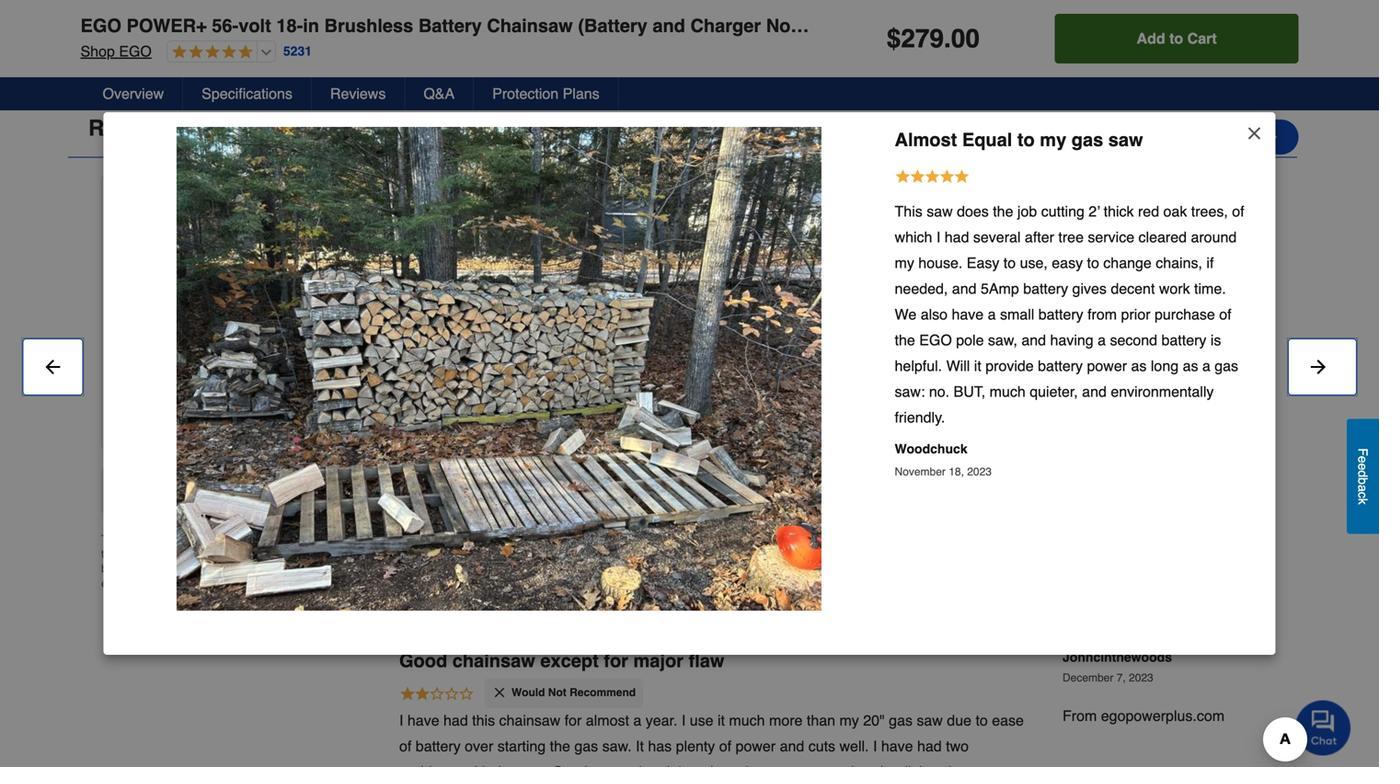 Task type: describe. For each thing, give the bounding box(es) containing it.
a right long
[[1203, 358, 1211, 375]]

of up the 'problems'
[[399, 738, 412, 755]]

5231 inside 4.7 out of 5 5231 review s
[[195, 220, 224, 234]]

thick
[[1104, 203, 1134, 220]]

add to cart
[[1137, 30, 1217, 47]]

2023 for johncinthewoods
[[1129, 672, 1154, 685]]

to inside button
[[1170, 30, 1184, 47]]

didn't
[[527, 564, 562, 581]]

4.7
[[245, 194, 270, 216]]

easy
[[967, 254, 1000, 272]]

than
[[807, 712, 836, 729]]

sentiment
[[492, 482, 563, 500]]

c
[[1356, 492, 1371, 498]]

of inside 4.7 out of 5 5231 review s
[[306, 194, 321, 216]]

provide inside this saw does the job cutting 2' thick red oak trees, of which i had several after tree service cleared around my house. easy to use, easy to change chains, if needed, and 5amp battery gives decent work time. we also have a small battery from prior purchase of the ego pole saw, and having a second battery is helpful. will it provide battery power as long as a gas saw: no. but, much quieter, and environmentally friendly.
[[986, 358, 1034, 375]]

average
[[123, 534, 163, 546]]

just
[[679, 764, 701, 768]]

2 vertical spatial have
[[882, 738, 914, 755]]

house.
[[919, 254, 963, 272]]

prior
[[1122, 306, 1151, 323]]

doesn't
[[706, 764, 753, 768]]

two
[[946, 738, 969, 755]]

7,
[[1117, 672, 1126, 685]]

protection plans button
[[474, 77, 619, 110]]

specifications button for protection plans
[[183, 77, 312, 110]]

hide
[[449, 414, 481, 431]]

easy
[[1052, 254, 1083, 272]]

5231 for 5231 customer review s
[[399, 373, 432, 390]]

80%
[[333, 264, 355, 277]]

to left start
[[792, 764, 804, 768]]

a down from
[[1098, 332, 1106, 349]]

overview
[[103, 85, 164, 102]]

exchange
[[101, 578, 149, 591]]

f e e d b a c k
[[1356, 448, 1371, 505]]

customer sentiment
[[419, 482, 563, 500]]

with inside i have had this chainsaw for almost a year.  i use it much more than my 20" gas saw due to ease of battery over starting the gas saw.  it has plenty of power and cuts well.   i have had two problems with the saw.  one is sometime it just doesn't want to start when i pull the trigge
[[464, 764, 490, 768]]

almost
[[895, 129, 957, 150]]

flaw
[[689, 651, 725, 672]]

0 vertical spatial saw.
[[602, 738, 632, 755]]

would
[[512, 687, 545, 700]]

one
[[553, 764, 580, 768]]

0 vertical spatial reviews
[[330, 85, 386, 102]]

1 as from the left
[[1132, 358, 1147, 375]]

s inside 4.7 out of 5 5231 review s
[[270, 220, 276, 234]]

chainsaw inside i have had this chainsaw for almost a year.  i use it much more than my 20" gas saw due to ease of battery over starting the gas saw.  it has plenty of power and cuts well.   i have had two problems with the saw.  one is sometime it just doesn't want to start when i pull the trigge
[[499, 712, 561, 729]]

egopowerplus.com
[[1101, 708, 1225, 725]]

bad)
[[329, 563, 351, 576]]

time.
[[1195, 280, 1227, 297]]

13%
[[333, 286, 355, 299]]

sometime
[[599, 764, 663, 768]]

trees,
[[1192, 203, 1229, 220]]

i left use
[[682, 712, 686, 729]]

november
[[895, 466, 946, 479]]

it inside this saw does the job cutting 2' thick red oak trees, of which i had several after tree service cleared around my house. easy to use, easy to change chains, if needed, and 5amp battery gives decent work time. we also have a small battery from prior purchase of the ego pole saw, and having a second battery is helpful. will it provide battery power as long as a gas saw: no. but, much quieter, and environmentally friendly.
[[974, 358, 982, 375]]

2'
[[1089, 203, 1100, 220]]

q&a button
[[405, 77, 474, 110]]

use,
[[1020, 254, 1048, 272]]

arrow left image
[[42, 356, 64, 378]]

279
[[901, 24, 944, 53]]

i left pull
[[880, 764, 884, 768]]

is inside i have had this chainsaw for almost a year.  i use it much more than my 20" gas saw due to ease of battery over starting the gas saw.  it has plenty of power and cuts well.   i have had two problems with the saw.  one is sometime it just doesn't want to start when i pull the trigge
[[584, 764, 595, 768]]

the down starting
[[494, 764, 515, 768]]

power inside i have had this chainsaw for almost a year.  i use it much more than my 20" gas saw due to ease of battery over starting the gas saw.  it has plenty of power and cuts well.   i have had two problems with the saw.  one is sometime it just doesn't want to start when i pull the trigge
[[736, 738, 776, 755]]

1 vertical spatial for
[[604, 651, 629, 672]]

have inside this saw does the job cutting 2' thick red oak trees, of which i had several after tree service cleared around my house. easy to use, easy to change chains, if needed, and 5amp battery gives decent work time. we also have a small battery from prior purchase of the ego pole saw, and having a second battery is helpful. will it provide battery power as long as a gas saw: no. but, much quieter, and environmentally friendly.
[[952, 306, 984, 323]]

f e e d b a c k button
[[1347, 419, 1380, 534]]

add to cart button
[[1055, 14, 1299, 64]]

chains,
[[1156, 254, 1203, 272]]

also
[[921, 306, 948, 323]]

start
[[808, 764, 837, 768]]

a down labeled
[[168, 578, 174, 591]]

cuts
[[809, 738, 836, 755]]

labeled
[[142, 548, 177, 561]]

include
[[221, 534, 256, 546]]

gas up 2'
[[1072, 129, 1104, 150]]

honest
[[201, 563, 234, 576]]

my inside i have had this chainsaw for almost a year.  i use it much more than my 20" gas saw due to ease of battery over starting the gas saw.  it has plenty of power and cuts well.   i have had two problems with the saw.  one is sometime it just doesn't want to start when i pull the trigge
[[840, 712, 859, 729]]

write a review button
[[153, 393, 318, 435]]

pole
[[956, 332, 984, 349]]

defect
[[758, 561, 800, 578]]

0 horizontal spatial had
[[444, 712, 468, 729]]

a inside i have had this chainsaw for almost a year.  i use it much more than my 20" gas saw due to ease of battery over starting the gas saw.  it has plenty of power and cuts well.   i have had two problems with the saw.  one is sometime it just doesn't want to start when i pull the trigge
[[634, 712, 642, 729]]

of down time.
[[1220, 306, 1232, 323]]

0 horizontal spatial have
[[408, 712, 440, 729]]

review for 5231 customer review s
[[509, 373, 560, 390]]

from egopowerplus.com
[[1063, 708, 1225, 725]]

$ 279 . 00
[[887, 24, 980, 53]]

and right saw,
[[1022, 332, 1047, 349]]

cleared
[[1139, 229, 1187, 246]]

2% button
[[116, 352, 355, 365]]

0 vertical spatial ego
[[81, 15, 121, 36]]

5231 customer review s
[[399, 373, 568, 390]]

to right easy
[[1087, 254, 1100, 272]]

of right the trees,
[[1233, 203, 1245, 220]]

1 vertical spatial reviews
[[88, 116, 177, 141]]

provide inside the average rating may include incentivized reviews that are labeled with a badge. select customers might be asked to provide honest feedback (good or bad) in exchange for a small reward.
[[161, 563, 198, 576]]

filters
[[485, 414, 529, 431]]

select
[[249, 548, 280, 561]]

reward.
[[206, 578, 243, 591]]

0 vertical spatial saw
[[1109, 129, 1144, 150]]

the left job
[[993, 203, 1014, 220]]

of up doesn't
[[720, 738, 732, 755]]

this
[[895, 203, 923, 220]]

needed,
[[895, 280, 948, 297]]

specifications for f
[[88, 28, 238, 54]]

this inside i have had this chainsaw for almost a year.  i use it much more than my 20" gas saw due to ease of battery over starting the gas saw.  it has plenty of power and cuts well.   i have had two problems with the saw.  one is sometime it just doesn't want to start when i pull the trigge
[[472, 712, 495, 729]]

does
[[957, 203, 989, 220]]

the average rating may include incentivized reviews that are labeled with a badge. select customers might be asked to provide honest feedback (good or bad) in exchange for a small reward.
[[101, 534, 364, 591]]

2023 for woodchuck
[[968, 466, 992, 479]]

my inside this saw does the job cutting 2' thick red oak trees, of which i had several after tree service cleared around my house. easy to use, easy to change chains, if needed, and 5amp battery gives decent work time. we also have a small battery from prior purchase of the ego pole saw, and having a second battery is helpful. will it provide battery power as long as a gas saw: no. but, much quieter, and environmentally friendly.
[[895, 254, 915, 272]]

2 stars image
[[399, 686, 475, 705]]

or
[[316, 563, 326, 576]]

be
[[101, 563, 114, 576]]

thumb up image
[[428, 524, 443, 539]]

battery inside i have had this chainsaw for almost a year.  i use it much more than my 20" gas saw due to ease of battery over starting the gas saw.  it has plenty of power and cuts well.   i have had two problems with the saw.  one is sometime it just doesn't want to start when i pull the trigge
[[416, 738, 461, 755]]

specifications for protection
[[202, 85, 293, 102]]

k
[[1356, 498, 1371, 505]]

battery up having
[[1039, 306, 1084, 323]]

i inside this saw does the job cutting 2' thick red oak trees, of which i had several after tree service cleared around my house. easy to use, easy to change chains, if needed, and 5amp battery gives decent work time. we also have a small battery from prior purchase of the ego pole saw, and having a second battery is helpful. will it provide battery power as long as a gas saw: no. but, much quieter, and environmentally friendly.
[[937, 229, 941, 246]]

volt
[[239, 15, 271, 36]]

chevron up image
[[1259, 119, 1277, 138]]

good chainsaw except for major flaw
[[399, 651, 725, 672]]

1 horizontal spatial recommend
[[570, 687, 636, 700]]

13% button
[[116, 286, 355, 299]]

disappointing
[[637, 561, 727, 578]]

0 horizontal spatial not
[[548, 687, 567, 700]]

the up one
[[550, 738, 571, 755]]

asked
[[117, 563, 146, 576]]

1%
[[339, 330, 355, 343]]

(battery
[[578, 15, 648, 36]]

that
[[101, 548, 120, 561]]

0 vertical spatial my
[[1040, 129, 1067, 150]]

had inside this saw does the job cutting 2' thick red oak trees, of which i had several after tree service cleared around my house. easy to use, easy to change chains, if needed, and 5amp battery gives decent work time. we also have a small battery from prior purchase of the ego pole saw, and having a second battery is helpful. will it provide battery power as long as a gas saw: no. but, much quieter, and environmentally friendly.
[[945, 229, 970, 246]]

protection
[[493, 85, 559, 102]]

i down 2 stars image
[[399, 712, 404, 729]]

saw inside this saw does the job cutting 2' thick red oak trees, of which i had several after tree service cleared around my house. easy to use, easy to change chains, if needed, and 5amp battery gives decent work time. we also have a small battery from prior purchase of the ego pole saw, and having a second battery is helpful. will it provide battery power as long as a gas saw: no. but, much quieter, and environmentally friendly.
[[927, 203, 953, 220]]

for inside i have had this chainsaw for almost a year.  i use it much more than my 20" gas saw due to ease of battery over starting the gas saw.  it has plenty of power and cuts well.   i have had two problems with the saw.  one is sometime it just doesn't want to start when i pull the trigge
[[565, 712, 582, 729]]

purchase
[[1155, 306, 1216, 323]]

the right pull
[[915, 764, 936, 768]]

q&a
[[424, 85, 455, 102]]

5amp
[[981, 280, 1020, 297]]

ego inside this saw does the job cutting 2' thick red oak trees, of which i had several after tree service cleared around my house. easy to use, easy to change chains, if needed, and 5amp battery gives decent work time. we also have a small battery from prior purchase of the ego pole saw, and having a second battery is helpful. will it provide battery power as long as a gas saw: no. but, much quieter, and environmentally friendly.
[[920, 332, 952, 349]]

is inside this saw does the job cutting 2' thick red oak trees, of which i had several after tree service cleared around my house. easy to use, easy to change chains, if needed, and 5amp battery gives decent work time. we also have a small battery from prior purchase of the ego pole saw, and having a second battery is helpful. will it provide battery power as long as a gas saw: no. but, much quieter, and environmentally friendly.
[[1211, 332, 1222, 349]]

recommend this product
[[171, 482, 334, 500]]



Task type: vqa. For each thing, say whether or not it's contained in the screenshot.
1%
yes



Task type: locate. For each thing, give the bounding box(es) containing it.
review
[[227, 220, 270, 234], [509, 373, 560, 390], [237, 405, 287, 422]]

customer up customers
[[452, 525, 516, 542]]

1 vertical spatial with
[[464, 764, 490, 768]]

1 vertical spatial it
[[718, 712, 725, 729]]

1 horizontal spatial for
[[565, 712, 582, 729]]

5231 up filter icon
[[399, 373, 432, 390]]

2 horizontal spatial it
[[974, 358, 982, 375]]

provide down labeled
[[161, 563, 198, 576]]

2 horizontal spatial 5231
[[399, 373, 432, 390]]

is right one
[[584, 764, 595, 768]]

in right 'volt'
[[303, 15, 319, 36]]

1 vertical spatial recommend
[[570, 687, 636, 700]]

plans
[[563, 85, 600, 102]]

to right "equal"
[[1018, 129, 1035, 150]]

1 horizontal spatial 2023
[[1129, 672, 1154, 685]]

having
[[1051, 332, 1094, 349]]

problems
[[399, 764, 460, 768]]

overview button
[[84, 77, 183, 110]]

1 vertical spatial provide
[[161, 563, 198, 576]]

f
[[1356, 448, 1371, 456]]

of left 5
[[306, 194, 321, 216]]

if
[[1207, 254, 1214, 272]]

it
[[636, 738, 644, 755]]

second
[[1110, 332, 1158, 349]]

and right quieter,
[[1083, 383, 1107, 400]]

2 vertical spatial 5231
[[399, 373, 432, 390]]

defect button
[[746, 554, 812, 585]]

saw up thick
[[1109, 129, 1144, 150]]

reviews down overview button
[[88, 116, 177, 141]]

around
[[1191, 229, 1237, 246]]

close image
[[1246, 124, 1264, 143], [492, 686, 507, 700]]

0 vertical spatial for
[[152, 578, 165, 591]]

1 vertical spatial saw
[[927, 203, 953, 220]]

power down second
[[1087, 358, 1128, 375]]

as left long
[[1132, 358, 1147, 375]]

4.7 stars image
[[167, 44, 253, 61], [134, 191, 238, 218]]

1 vertical spatial specifications button
[[183, 77, 312, 110]]

56-
[[212, 15, 239, 36]]

0 vertical spatial 5231
[[283, 44, 312, 59]]

1 vertical spatial power
[[736, 738, 776, 755]]

1 horizontal spatial have
[[882, 738, 914, 755]]

are
[[123, 548, 139, 561]]

to
[[1170, 30, 1184, 47], [1018, 129, 1035, 150], [1004, 254, 1016, 272], [1087, 254, 1100, 272], [149, 563, 158, 576], [976, 712, 988, 729], [792, 764, 804, 768]]

johncinthewoods december 7, 2023
[[1063, 650, 1173, 685]]

chainsaw up would
[[453, 651, 535, 672]]

uploaded image image
[[177, 127, 822, 611], [407, 257, 587, 276], [596, 257, 777, 276], [786, 257, 966, 276], [976, 257, 1156, 276], [1165, 257, 1346, 276]]

recommend
[[171, 482, 254, 500], [570, 687, 636, 700]]

out
[[275, 194, 301, 216]]

use
[[690, 712, 714, 729]]

it left just at the bottom of the page
[[667, 764, 674, 768]]

ego
[[81, 15, 121, 36], [119, 43, 152, 60], [920, 332, 952, 349]]

1 vertical spatial much
[[729, 712, 765, 729]]

this saw does the job cutting 2' thick red oak trees, of which i had several after tree service cleared around my house. easy to use, easy to change chains, if needed, and 5amp battery gives decent work time. we also have a small battery from prior purchase of the ego pole saw, and having a second battery is helpful. will it provide battery power as long as a gas saw: no. but, much quieter, and environmentally friendly.
[[895, 203, 1245, 426]]

0 vertical spatial chainsaw
[[453, 651, 535, 672]]

2 horizontal spatial have
[[952, 306, 984, 323]]

cutting
[[1042, 203, 1085, 220]]

a down may at the left of page
[[203, 548, 209, 561]]

saw
[[1109, 129, 1144, 150], [927, 203, 953, 220], [917, 712, 943, 729]]

ego down also
[[920, 332, 952, 349]]

0 vertical spatial specifications button
[[68, 13, 1298, 71]]

saw right this
[[927, 203, 953, 220]]

1 vertical spatial close image
[[492, 686, 507, 700]]

gas right "20""
[[889, 712, 913, 729]]

1 vertical spatial 4.7 stars image
[[134, 191, 238, 218]]

5231
[[283, 44, 312, 59], [195, 220, 224, 234], [399, 373, 432, 390]]

e up d
[[1356, 456, 1371, 463]]

1 vertical spatial had
[[444, 712, 468, 729]]

small inside the average rating may include incentivized reviews that are labeled with a badge. select customers might be asked to provide honest feedback (good or bad) in exchange for a small reward.
[[177, 578, 203, 591]]

0 vertical spatial in
[[303, 15, 319, 36]]

had down does
[[945, 229, 970, 246]]

0 horizontal spatial is
[[584, 764, 595, 768]]

2 horizontal spatial for
[[604, 651, 629, 672]]

fuel
[[637, 522, 666, 539]]

2 horizontal spatial had
[[945, 229, 970, 246]]

in down might
[[354, 563, 363, 576]]

almost equal to my gas saw
[[895, 129, 1144, 150]]

specifications button for f e e d b a c k
[[68, 13, 1298, 71]]

the
[[993, 203, 1014, 220], [895, 332, 916, 349], [550, 738, 571, 755], [494, 764, 515, 768], [915, 764, 936, 768]]

customer up thumb up icon
[[419, 482, 488, 500]]

1 vertical spatial this
[[472, 712, 495, 729]]

a down 5amp
[[988, 306, 996, 323]]

thumb down image
[[428, 563, 443, 578]]

0 horizontal spatial provide
[[161, 563, 198, 576]]

had left 'two'
[[918, 738, 942, 755]]

had down 2 stars image
[[444, 712, 468, 729]]

1 vertical spatial ego
[[119, 43, 152, 60]]

and right (battery
[[653, 15, 686, 36]]

charger
[[691, 15, 761, 36]]

when
[[841, 764, 876, 768]]

johncinthewoods
[[1063, 650, 1173, 665]]

much left "more"
[[729, 712, 765, 729]]

1 horizontal spatial reviews
[[330, 85, 386, 102]]

powerful
[[787, 522, 844, 539]]

1 vertical spatial saw.
[[519, 764, 548, 768]]

1 vertical spatial chainsaw
[[499, 712, 561, 729]]

small down honest
[[177, 578, 203, 591]]

0 vertical spatial is
[[1211, 332, 1222, 349]]

arrow right image
[[1308, 356, 1330, 378]]

0 horizontal spatial it
[[667, 764, 674, 768]]

18-
[[276, 15, 303, 36]]

specifications
[[88, 28, 238, 54], [202, 85, 293, 102]]

badge.
[[212, 548, 246, 561]]

saw. down starting
[[519, 764, 548, 768]]

have
[[952, 306, 984, 323], [408, 712, 440, 729], [882, 738, 914, 755]]

0 vertical spatial customer
[[436, 373, 505, 390]]

0 vertical spatial s
[[270, 220, 276, 234]]

with inside the average rating may include incentivized reviews that are labeled with a badge. select customers might be asked to provide honest feedback (good or bad) in exchange for a small reward.
[[180, 548, 200, 561]]

power up want
[[736, 738, 776, 755]]

0 horizontal spatial in
[[303, 15, 319, 36]]

1 horizontal spatial my
[[895, 254, 915, 272]]

power inside this saw does the job cutting 2' thick red oak trees, of which i had several after tree service cleared around my house. easy to use, easy to change chains, if needed, and 5amp battery gives decent work time. we also have a small battery from prior purchase of the ego pole saw, and having a second battery is helpful. will it provide battery power as long as a gas saw: no. but, much quieter, and environmentally friendly.
[[1087, 358, 1128, 375]]

i right which on the top
[[937, 229, 941, 246]]

ego right shop at the top of the page
[[119, 43, 152, 60]]

customer up the 'hide'
[[436, 373, 505, 390]]

1 horizontal spatial much
[[990, 383, 1026, 400]]

gives
[[1073, 280, 1107, 297]]

arrow up image
[[1265, 130, 1280, 145]]

review inside 4.7 out of 5 5231 review s
[[227, 220, 270, 234]]

1 horizontal spatial it
[[718, 712, 725, 729]]

0 vertical spatial it
[[974, 358, 982, 375]]

for down "would not recommend"
[[565, 712, 582, 729]]

1 horizontal spatial 5231
[[283, 44, 312, 59]]

1 vertical spatial review
[[509, 373, 560, 390]]

feedback
[[237, 563, 282, 576]]

1 vertical spatial have
[[408, 712, 440, 729]]

with down over
[[464, 764, 490, 768]]

chat invite button image
[[1296, 700, 1352, 756]]

for left major
[[604, 651, 629, 672]]

1 vertical spatial customer
[[419, 482, 488, 500]]

1 horizontal spatial close image
[[1246, 124, 1264, 143]]

2 vertical spatial it
[[667, 764, 674, 768]]

0 vertical spatial with
[[180, 548, 200, 561]]

not right charger
[[766, 15, 797, 36]]

review inside button
[[237, 405, 287, 422]]

2 vertical spatial customer
[[452, 525, 516, 542]]

4.7 stars image down 56-
[[167, 44, 253, 61]]

it right use
[[718, 712, 725, 729]]

0 horizontal spatial for
[[152, 578, 165, 591]]

battery up the 'problems'
[[416, 738, 461, 755]]

reviews down "brushless"
[[330, 85, 386, 102]]

0 horizontal spatial 2023
[[968, 466, 992, 479]]

0 horizontal spatial saw.
[[519, 764, 548, 768]]

e up b
[[1356, 463, 1371, 470]]

have up pull
[[882, 738, 914, 755]]

1 vertical spatial s
[[560, 373, 568, 390]]

quieter,
[[1030, 383, 1078, 400]]

i have had this chainsaw for almost a year.  i use it much more than my 20" gas saw due to ease of battery over starting the gas saw.  it has plenty of power and cuts well.   i have had two problems with the saw.  one is sometime it just doesn't want to start when i pull the trigge
[[399, 712, 1030, 768]]

0 vertical spatial small
[[1000, 306, 1035, 323]]

this left product
[[258, 482, 281, 500]]

1 horizontal spatial saw.
[[602, 738, 632, 755]]

0 horizontal spatial much
[[729, 712, 765, 729]]

not right would
[[548, 687, 567, 700]]

1 horizontal spatial small
[[1000, 306, 1035, 323]]

0 horizontal spatial my
[[840, 712, 859, 729]]

customer liked
[[452, 525, 550, 542]]

but,
[[954, 383, 986, 400]]

my
[[1040, 129, 1067, 150], [895, 254, 915, 272], [840, 712, 859, 729]]

might
[[337, 548, 364, 561]]

and inside i have had this chainsaw for almost a year.  i use it much more than my 20" gas saw due to ease of battery over starting the gas saw.  it has plenty of power and cuts well.   i have had two problems with the saw.  one is sometime it just doesn't want to start when i pull the trigge
[[780, 738, 805, 755]]

decent
[[1111, 280, 1155, 297]]

i right well. at bottom
[[873, 738, 877, 755]]

job
[[1018, 203, 1038, 220]]

chainsaw up starting
[[499, 712, 561, 729]]

gas up one
[[575, 738, 598, 755]]

2 as from the left
[[1183, 358, 1199, 375]]

00
[[951, 24, 980, 53]]

a left 'year.'
[[634, 712, 642, 729]]

2 horizontal spatial my
[[1040, 129, 1067, 150]]

had
[[945, 229, 970, 246], [444, 712, 468, 729], [918, 738, 942, 755]]

1 vertical spatial specifications
[[202, 85, 293, 102]]

battery up quieter,
[[1038, 358, 1083, 375]]

saw. left it
[[602, 738, 632, 755]]

recommend up may at the left of page
[[171, 482, 254, 500]]

power+
[[127, 15, 207, 36]]

1 vertical spatial small
[[177, 578, 203, 591]]

batteries button
[[685, 515, 767, 546]]

customer for customer liked
[[452, 525, 516, 542]]

is down purchase
[[1211, 332, 1222, 349]]

my right "equal"
[[1040, 129, 1067, 150]]

not
[[766, 15, 797, 36], [548, 687, 567, 700]]

3% button
[[116, 308, 355, 321]]

much inside i have had this chainsaw for almost a year.  i use it much more than my 20" gas saw due to ease of battery over starting the gas saw.  it has plenty of power and cuts well.   i have had two problems with the saw.  one is sometime it just doesn't want to start when i pull the trigge
[[729, 712, 765, 729]]

and down easy
[[952, 280, 977, 297]]

starting
[[498, 738, 546, 755]]

5231 for 5231
[[283, 44, 312, 59]]

this
[[258, 482, 281, 500], [472, 712, 495, 729]]

after
[[1025, 229, 1055, 246]]

2 vertical spatial review
[[237, 405, 287, 422]]

0 vertical spatial recommend
[[171, 482, 254, 500]]

1 vertical spatial 5231
[[195, 220, 224, 234]]

and down "more"
[[780, 738, 805, 755]]

close image left would
[[492, 686, 507, 700]]

review up filters
[[509, 373, 560, 390]]

recommend up almost
[[570, 687, 636, 700]]

b
[[1356, 478, 1371, 485]]

5231 down 18-
[[283, 44, 312, 59]]

customers
[[283, 548, 334, 561]]

0 horizontal spatial as
[[1132, 358, 1147, 375]]

2023 inside johncinthewoods december 7, 2023
[[1129, 672, 1154, 685]]

oak
[[1164, 203, 1188, 220]]

0 horizontal spatial 5231
[[195, 220, 224, 234]]

review for write a review
[[237, 405, 287, 422]]

well.
[[840, 738, 869, 755]]

to down labeled
[[149, 563, 158, 576]]

battery
[[419, 15, 482, 36]]

long
[[1151, 358, 1179, 375]]

to left use, at the right of the page
[[1004, 254, 1016, 272]]

0 vertical spatial this
[[258, 482, 281, 500]]

reviews
[[320, 534, 357, 546]]

woodchuck
[[895, 442, 968, 457]]

0 vertical spatial much
[[990, 383, 1026, 400]]

customer
[[436, 373, 505, 390], [419, 482, 488, 500], [452, 525, 516, 542]]

my left "20""
[[840, 712, 859, 729]]

write a review
[[184, 405, 287, 422]]

0 horizontal spatial s
[[270, 220, 276, 234]]

over
[[465, 738, 494, 755]]

battery down purchase
[[1162, 332, 1207, 349]]

hide filters button
[[399, 402, 559, 444]]

0 vertical spatial close image
[[1246, 124, 1264, 143]]

for inside the average rating may include incentivized reviews that are labeled with a badge. select customers might be asked to provide honest feedback (good or bad) in exchange for a small reward.
[[152, 578, 165, 591]]

1 horizontal spatial s
[[560, 373, 568, 390]]

review right write
[[237, 405, 287, 422]]

to right due
[[976, 712, 988, 729]]

0 vertical spatial 4.7 stars image
[[167, 44, 253, 61]]

saw left due
[[917, 712, 943, 729]]

almost
[[586, 712, 629, 729]]

2023 right 18,
[[968, 466, 992, 479]]

helpful.
[[895, 358, 943, 375]]

to right 'add'
[[1170, 30, 1184, 47]]

service
[[1088, 229, 1135, 246]]

filter image
[[430, 416, 445, 430]]

to inside the average rating may include incentivized reviews that are labeled with a badge. select customers might be asked to provide honest feedback (good or bad) in exchange for a small reward.
[[149, 563, 158, 576]]

gas inside this saw does the job cutting 2' thick red oak trees, of which i had several after tree service cleared around my house. easy to use, easy to change chains, if needed, and 5amp battery gives decent work time. we also have a small battery from prior purchase of the ego pole saw, and having a second battery is helpful. will it provide battery power as long as a gas saw: no. but, much quieter, and environmentally friendly.
[[1215, 358, 1239, 375]]

small up saw,
[[1000, 306, 1035, 323]]

.
[[944, 24, 951, 53]]

1 vertical spatial 2023
[[1129, 672, 1154, 685]]

we
[[895, 306, 917, 323]]

with down rating
[[180, 548, 200, 561]]

have up 'pole'
[[952, 306, 984, 323]]

1 vertical spatial is
[[584, 764, 595, 768]]

1 horizontal spatial not
[[766, 15, 797, 36]]

1 vertical spatial not
[[548, 687, 567, 700]]

1 horizontal spatial had
[[918, 738, 942, 755]]

much inside this saw does the job cutting 2' thick red oak trees, of which i had several after tree service cleared around my house. easy to use, easy to change chains, if needed, and 5amp battery gives decent work time. we also have a small battery from prior purchase of the ego pole saw, and having a second battery is helpful. will it provide battery power as long as a gas saw: no. but, much quieter, and environmentally friendly.
[[990, 383, 1026, 400]]

of
[[306, 194, 321, 216], [1233, 203, 1245, 220], [1220, 306, 1232, 323], [399, 738, 412, 755], [720, 738, 732, 755]]

gas right long
[[1215, 358, 1239, 375]]

is
[[1211, 332, 1222, 349], [584, 764, 595, 768]]

0 vertical spatial not
[[766, 15, 797, 36]]

saw inside i have had this chainsaw for almost a year.  i use it much more than my 20" gas saw due to ease of battery over starting the gas saw.  it has plenty of power and cuts well.   i have had two problems with the saw.  one is sometime it just doesn't want to start when i pull the trigge
[[917, 712, 943, 729]]

5231 up 80% button
[[195, 220, 224, 234]]

in inside the average rating may include incentivized reviews that are labeled with a badge. select customers might be asked to provide honest feedback (good or bad) in exchange for a small reward.
[[354, 563, 363, 576]]

80% button
[[116, 264, 355, 277]]

2 vertical spatial for
[[565, 712, 582, 729]]

0 horizontal spatial with
[[180, 548, 200, 561]]

customer for customer sentiment
[[419, 482, 488, 500]]

2 vertical spatial had
[[918, 738, 942, 755]]

small inside this saw does the job cutting 2' thick red oak trees, of which i had several after tree service cleared around my house. easy to use, easy to change chains, if needed, and 5amp battery gives decent work time. we also have a small battery from prior purchase of the ego pole saw, and having a second battery is helpful. will it provide battery power as long as a gas saw: no. but, much quieter, and environmentally friendly.
[[1000, 306, 1035, 323]]

1 horizontal spatial is
[[1211, 332, 1222, 349]]

1 horizontal spatial power
[[1087, 358, 1128, 375]]

0 vertical spatial provide
[[986, 358, 1034, 375]]

tree
[[1059, 229, 1084, 246]]

the down we
[[895, 332, 916, 349]]

specifications up overview button
[[88, 28, 238, 54]]

ego up shop at the top of the page
[[81, 15, 121, 36]]

0 horizontal spatial this
[[258, 482, 281, 500]]

battery down use, at the right of the page
[[1024, 280, 1069, 297]]

december
[[1063, 672, 1114, 685]]

for down labeled
[[152, 578, 165, 591]]

this up over
[[472, 712, 495, 729]]

0 vertical spatial review
[[227, 220, 270, 234]]

rating
[[166, 534, 194, 546]]

2 e from the top
[[1356, 463, 1371, 470]]

batteries
[[697, 522, 755, 539]]

it right will on the right of page
[[974, 358, 982, 375]]

cart
[[1188, 30, 1217, 47]]

1 e from the top
[[1356, 456, 1371, 463]]

will
[[947, 358, 970, 375]]

a up k
[[1356, 485, 1371, 492]]

0 horizontal spatial recommend
[[171, 482, 254, 500]]

0 vertical spatial have
[[952, 306, 984, 323]]

0 horizontal spatial small
[[177, 578, 203, 591]]

year.
[[646, 712, 678, 729]]

2023 inside the woodchuck november 18, 2023
[[968, 466, 992, 479]]

close image left arrow up icon
[[1246, 124, 1264, 143]]

0 vertical spatial had
[[945, 229, 970, 246]]

a right write
[[224, 405, 233, 422]]

0 vertical spatial power
[[1087, 358, 1128, 375]]

0 horizontal spatial close image
[[492, 686, 507, 700]]

2023 right 7,
[[1129, 672, 1154, 685]]



